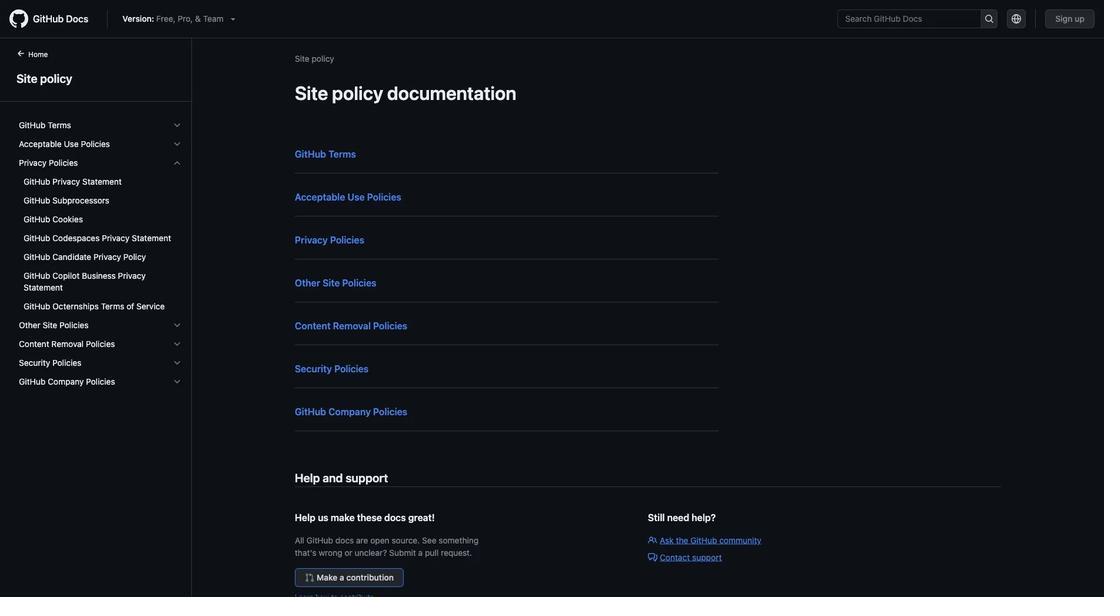 Task type: describe. For each thing, give the bounding box(es) containing it.
0 vertical spatial site policy
[[295, 54, 334, 63]]

open
[[371, 536, 390, 546]]

contact support
[[660, 553, 722, 563]]

ask the github community link
[[648, 536, 762, 546]]

sc 9kayk9 0 image for content removal policies
[[173, 340, 182, 349]]

github docs
[[33, 13, 88, 24]]

or
[[345, 548, 353, 558]]

0 horizontal spatial support
[[346, 471, 388, 485]]

still need help?
[[648, 513, 716, 524]]

version:
[[123, 14, 154, 24]]

make a contribution link
[[295, 569, 404, 588]]

free,
[[156, 14, 176, 24]]

help?
[[692, 513, 716, 524]]

help us make these docs great!
[[295, 513, 435, 524]]

github privacy statement link
[[14, 173, 187, 191]]

privacy down github cookies link on the top left of page
[[102, 233, 130, 243]]

content removal policies link
[[295, 321, 408, 332]]

github company policies button
[[14, 373, 187, 392]]

policies inside dropdown button
[[86, 377, 115, 387]]

all
[[295, 536, 304, 546]]

other inside dropdown button
[[19, 321, 40, 330]]

security policies inside security policies dropdown button
[[19, 358, 81, 368]]

community
[[720, 536, 762, 546]]

help and support
[[295, 471, 388, 485]]

other site policies inside dropdown button
[[19, 321, 89, 330]]

documentation
[[387, 82, 517, 104]]

great!
[[408, 513, 435, 524]]

terms inside github terms dropdown button
[[48, 120, 71, 130]]

submit
[[389, 548, 416, 558]]

Search GitHub Docs search field
[[839, 10, 981, 28]]

github subprocessors
[[24, 196, 109, 205]]

statement inside github copilot business privacy statement
[[24, 283, 63, 293]]

privacy inside dropdown button
[[19, 158, 47, 168]]

1 vertical spatial github company policies
[[295, 407, 408, 418]]

github inside dropdown button
[[19, 377, 45, 387]]

of
[[127, 302, 134, 311]]

github subprocessors link
[[14, 191, 187, 210]]

make
[[331, 513, 355, 524]]

github inside all github docs are open source. see something that's wrong or unclear? submit a pull request.
[[307, 536, 333, 546]]

acceptable inside dropdown button
[[19, 139, 62, 149]]

github docs link
[[9, 9, 98, 28]]

policy inside site policy element
[[40, 71, 72, 85]]

1 vertical spatial company
[[329, 407, 371, 418]]

site policy element
[[0, 48, 192, 596]]

1 vertical spatial terms
[[329, 149, 356, 160]]

ask the github community
[[660, 536, 762, 546]]

contact
[[660, 553, 690, 563]]

help for help us make these docs great!
[[295, 513, 316, 524]]

github inside github copilot business privacy statement
[[24, 271, 50, 281]]

these
[[357, 513, 382, 524]]

content inside dropdown button
[[19, 339, 49, 349]]

need
[[667, 513, 690, 524]]

0 horizontal spatial site policy
[[16, 71, 72, 85]]

triangle down image
[[228, 14, 238, 24]]

github cookies link
[[14, 210, 187, 229]]

github company policies inside dropdown button
[[19, 377, 115, 387]]

up
[[1075, 14, 1085, 24]]

github company policies link
[[295, 407, 408, 418]]

1 horizontal spatial github terms
[[295, 149, 356, 160]]

github codespaces privacy statement
[[24, 233, 171, 243]]

sign up link
[[1046, 9, 1095, 28]]

service
[[136, 302, 165, 311]]

site policy documentation
[[295, 82, 517, 104]]

version: free, pro, & team
[[123, 14, 224, 24]]

github octernships terms of service link
[[14, 297, 187, 316]]

security policies link
[[295, 364, 369, 375]]

security policies button
[[14, 354, 187, 373]]

1 vertical spatial use
[[348, 192, 365, 203]]

docs
[[66, 13, 88, 24]]

1 horizontal spatial content
[[295, 321, 331, 332]]

other site policies link
[[295, 278, 377, 289]]

1 horizontal spatial other site policies
[[295, 278, 377, 289]]

contact support link
[[648, 553, 722, 563]]

github terms button
[[14, 116, 187, 135]]

terms inside github octernships terms of service link
[[101, 302, 124, 311]]

0 vertical spatial other
[[295, 278, 320, 289]]

github candidate privacy policy
[[24, 252, 146, 262]]

github terms inside dropdown button
[[19, 120, 71, 130]]

github terms link
[[295, 149, 356, 160]]

sc 9kayk9 0 image for github company policies
[[173, 377, 182, 387]]

something
[[439, 536, 479, 546]]

privacy policies element containing github privacy statement
[[9, 173, 191, 316]]

policy
[[123, 252, 146, 262]]

home
[[28, 50, 48, 58]]

1 horizontal spatial site policy link
[[295, 54, 334, 63]]

github codespaces privacy statement link
[[14, 229, 187, 248]]

unclear?
[[355, 548, 387, 558]]

github copilot business privacy statement link
[[14, 267, 187, 297]]

privacy policies button
[[14, 154, 187, 173]]

make a contribution
[[317, 573, 394, 583]]

github inside 'link'
[[24, 177, 50, 187]]

us
[[318, 513, 329, 524]]

github cookies
[[24, 215, 83, 224]]



Task type: vqa. For each thing, say whether or not it's contained in the screenshot.
sc 9kayk9 0 icon for Managing large files
no



Task type: locate. For each thing, give the bounding box(es) containing it.
0 horizontal spatial github terms
[[19, 120, 71, 130]]

2 vertical spatial terms
[[101, 302, 124, 311]]

site inside dropdown button
[[43, 321, 57, 330]]

0 horizontal spatial a
[[340, 573, 344, 583]]

security
[[19, 358, 50, 368], [295, 364, 332, 375]]

2 sc 9kayk9 0 image from the top
[[173, 359, 182, 368]]

site
[[295, 54, 310, 63], [16, 71, 37, 85], [295, 82, 328, 104], [323, 278, 340, 289], [43, 321, 57, 330]]

home link
[[12, 49, 67, 61]]

codespaces
[[52, 233, 100, 243]]

privacy up github subprocessors
[[52, 177, 80, 187]]

privacy inside github copilot business privacy statement
[[118, 271, 146, 281]]

site policy
[[295, 54, 334, 63], [16, 71, 72, 85]]

2 help from the top
[[295, 513, 316, 524]]

1 horizontal spatial removal
[[333, 321, 371, 332]]

0 vertical spatial acceptable use policies
[[19, 139, 110, 149]]

company
[[48, 377, 84, 387], [329, 407, 371, 418]]

1 vertical spatial removal
[[51, 339, 84, 349]]

request.
[[441, 548, 472, 558]]

1 horizontal spatial company
[[329, 407, 371, 418]]

2 horizontal spatial statement
[[132, 233, 171, 243]]

use inside dropdown button
[[64, 139, 79, 149]]

help
[[295, 471, 320, 485], [295, 513, 316, 524]]

a right make
[[340, 573, 344, 583]]

0 vertical spatial statement
[[82, 177, 122, 187]]

1 horizontal spatial support
[[692, 553, 722, 563]]

terms up acceptable use policies link
[[329, 149, 356, 160]]

1 horizontal spatial security policies
[[295, 364, 369, 375]]

content removal policies down other site policies link
[[295, 321, 408, 332]]

sign up
[[1056, 14, 1085, 24]]

github octernships terms of service
[[24, 302, 165, 311]]

copilot
[[52, 271, 80, 281]]

other site policies button
[[14, 316, 187, 335]]

terms
[[48, 120, 71, 130], [329, 149, 356, 160], [101, 302, 124, 311]]

privacy
[[19, 158, 47, 168], [52, 177, 80, 187], [102, 233, 130, 243], [295, 235, 328, 246], [93, 252, 121, 262], [118, 271, 146, 281]]

1 vertical spatial privacy policies
[[295, 235, 364, 246]]

ask
[[660, 536, 674, 546]]

security inside dropdown button
[[19, 358, 50, 368]]

github company policies
[[19, 377, 115, 387], [295, 407, 408, 418]]

sc 9kayk9 0 image
[[173, 321, 182, 330], [173, 359, 182, 368], [173, 377, 182, 387]]

cookies
[[52, 215, 83, 224]]

0 horizontal spatial privacy policies
[[19, 158, 78, 168]]

github terms
[[19, 120, 71, 130], [295, 149, 356, 160]]

privacy down policy
[[118, 271, 146, 281]]

2 vertical spatial sc 9kayk9 0 image
[[173, 377, 182, 387]]

terms up acceptable use policies dropdown button at the left top of page
[[48, 120, 71, 130]]

0 horizontal spatial content removal policies
[[19, 339, 115, 349]]

sc 9kayk9 0 image for security policies
[[173, 359, 182, 368]]

4 sc 9kayk9 0 image from the top
[[173, 340, 182, 349]]

0 vertical spatial other site policies
[[295, 278, 377, 289]]

1 vertical spatial a
[[340, 573, 344, 583]]

removal down other site policies dropdown button
[[51, 339, 84, 349]]

statement up policy
[[132, 233, 171, 243]]

sc 9kayk9 0 image for github terms
[[173, 121, 182, 130]]

sc 9kayk9 0 image inside acceptable use policies dropdown button
[[173, 140, 182, 149]]

sc 9kayk9 0 image for acceptable use policies
[[173, 140, 182, 149]]

use up privacy policies link
[[348, 192, 365, 203]]

sc 9kayk9 0 image inside github terms dropdown button
[[173, 121, 182, 130]]

0 vertical spatial terms
[[48, 120, 71, 130]]

0 horizontal spatial other site policies
[[19, 321, 89, 330]]

github terms up acceptable use policies dropdown button at the left top of page
[[19, 120, 71, 130]]

sc 9kayk9 0 image
[[173, 121, 182, 130], [173, 140, 182, 149], [173, 158, 182, 168], [173, 340, 182, 349]]

all github docs are open source. see something that's wrong or unclear? submit a pull request.
[[295, 536, 479, 558]]

use down github terms dropdown button
[[64, 139, 79, 149]]

2 horizontal spatial terms
[[329, 149, 356, 160]]

1 horizontal spatial acceptable use policies
[[295, 192, 402, 203]]

support right and
[[346, 471, 388, 485]]

1 vertical spatial help
[[295, 513, 316, 524]]

removal inside dropdown button
[[51, 339, 84, 349]]

sc 9kayk9 0 image inside github company policies dropdown button
[[173, 377, 182, 387]]

content removal policies button
[[14, 335, 187, 354]]

0 vertical spatial sc 9kayk9 0 image
[[173, 321, 182, 330]]

site policy link
[[295, 54, 334, 63], [14, 69, 177, 87]]

0 vertical spatial content removal policies
[[295, 321, 408, 332]]

statement
[[82, 177, 122, 187], [132, 233, 171, 243], [24, 283, 63, 293]]

company down security policies dropdown button
[[48, 377, 84, 387]]

0 horizontal spatial use
[[64, 139, 79, 149]]

1 horizontal spatial other
[[295, 278, 320, 289]]

None search field
[[838, 9, 998, 28]]

1 sc 9kayk9 0 image from the top
[[173, 121, 182, 130]]

sc 9kayk9 0 image inside content removal policies dropdown button
[[173, 340, 182, 349]]

select language: current language is english image
[[1012, 14, 1022, 24]]

privacy policies inside dropdown button
[[19, 158, 78, 168]]

1 horizontal spatial docs
[[384, 513, 406, 524]]

1 vertical spatial statement
[[132, 233, 171, 243]]

1 horizontal spatial terms
[[101, 302, 124, 311]]

1 horizontal spatial github company policies
[[295, 407, 408, 418]]

removal down other site policies link
[[333, 321, 371, 332]]

are
[[356, 536, 368, 546]]

1 vertical spatial acceptable
[[295, 192, 345, 203]]

1 horizontal spatial security
[[295, 364, 332, 375]]

statement inside 'link'
[[82, 177, 122, 187]]

privacy policies up github privacy statement
[[19, 158, 78, 168]]

acceptable down github terms link
[[295, 192, 345, 203]]

0 vertical spatial acceptable
[[19, 139, 62, 149]]

0 horizontal spatial docs
[[336, 536, 354, 546]]

sc 9kayk9 0 image inside other site policies dropdown button
[[173, 321, 182, 330]]

sign
[[1056, 14, 1073, 24]]

2 sc 9kayk9 0 image from the top
[[173, 140, 182, 149]]

pro,
[[178, 14, 193, 24]]

0 horizontal spatial acceptable
[[19, 139, 62, 149]]

0 vertical spatial privacy policies
[[19, 158, 78, 168]]

acceptable up github privacy statement
[[19, 139, 62, 149]]

0 horizontal spatial acceptable use policies
[[19, 139, 110, 149]]

privacy policies link
[[295, 235, 364, 246]]

sc 9kayk9 0 image for other site policies
[[173, 321, 182, 330]]

search image
[[985, 14, 994, 24]]

1 horizontal spatial site policy
[[295, 54, 334, 63]]

privacy inside 'link'
[[52, 177, 80, 187]]

1 vertical spatial content
[[19, 339, 49, 349]]

2 privacy policies element from the top
[[9, 173, 191, 316]]

1 privacy policies element from the top
[[9, 154, 191, 316]]

wrong
[[319, 548, 343, 558]]

0 vertical spatial github company policies
[[19, 377, 115, 387]]

candidate
[[52, 252, 91, 262]]

privacy policies element containing privacy policies
[[9, 154, 191, 316]]

help for help and support
[[295, 471, 320, 485]]

0 horizontal spatial company
[[48, 377, 84, 387]]

1 horizontal spatial content removal policies
[[295, 321, 408, 332]]

acceptable use policies button
[[14, 135, 187, 154]]

0 horizontal spatial security policies
[[19, 358, 81, 368]]

docs
[[384, 513, 406, 524], [336, 536, 354, 546]]

0 vertical spatial site policy link
[[295, 54, 334, 63]]

0 vertical spatial docs
[[384, 513, 406, 524]]

1 sc 9kayk9 0 image from the top
[[173, 321, 182, 330]]

1 vertical spatial site policy
[[16, 71, 72, 85]]

security policies up 'github company policies' 'link'
[[295, 364, 369, 375]]

content removal policies down other site policies dropdown button
[[19, 339, 115, 349]]

sc 9kayk9 0 image inside privacy policies dropdown button
[[173, 158, 182, 168]]

business
[[82, 271, 116, 281]]

terms left of
[[101, 302, 124, 311]]

acceptable use policies inside dropdown button
[[19, 139, 110, 149]]

1 vertical spatial content removal policies
[[19, 339, 115, 349]]

source.
[[392, 536, 420, 546]]

github company policies down security policies dropdown button
[[19, 377, 115, 387]]

acceptable use policies link
[[295, 192, 402, 203]]

0 vertical spatial company
[[48, 377, 84, 387]]

make
[[317, 573, 338, 583]]

1 horizontal spatial privacy policies
[[295, 235, 364, 246]]

0 vertical spatial a
[[418, 548, 423, 558]]

sc 9kayk9 0 image inside security policies dropdown button
[[173, 359, 182, 368]]

0 vertical spatial removal
[[333, 321, 371, 332]]

subprocessors
[[52, 196, 109, 205]]

3 sc 9kayk9 0 image from the top
[[173, 377, 182, 387]]

0 horizontal spatial terms
[[48, 120, 71, 130]]

0 horizontal spatial statement
[[24, 283, 63, 293]]

other site policies down octernships
[[19, 321, 89, 330]]

1 vertical spatial support
[[692, 553, 722, 563]]

0 vertical spatial support
[[346, 471, 388, 485]]

statement down copilot
[[24, 283, 63, 293]]

acceptable use policies up privacy policies link
[[295, 192, 402, 203]]

pull
[[425, 548, 439, 558]]

still
[[648, 513, 665, 524]]

privacy up other site policies link
[[295, 235, 328, 246]]

contribution
[[347, 573, 394, 583]]

help left and
[[295, 471, 320, 485]]

company inside dropdown button
[[48, 377, 84, 387]]

the
[[676, 536, 689, 546]]

2 vertical spatial statement
[[24, 283, 63, 293]]

0 horizontal spatial security
[[19, 358, 50, 368]]

privacy up github privacy statement
[[19, 158, 47, 168]]

statement down privacy policies dropdown button on the left top of the page
[[82, 177, 122, 187]]

github privacy statement
[[24, 177, 122, 187]]

docs inside all github docs are open source. see something that's wrong or unclear? submit a pull request.
[[336, 536, 354, 546]]

docs up or
[[336, 536, 354, 546]]

0 horizontal spatial content
[[19, 339, 49, 349]]

1 vertical spatial github terms
[[295, 149, 356, 160]]

privacy policies up other site policies link
[[295, 235, 364, 246]]

&
[[195, 14, 201, 24]]

see
[[422, 536, 437, 546]]

help left us
[[295, 513, 316, 524]]

1 vertical spatial site policy link
[[14, 69, 177, 87]]

a inside all github docs are open source. see something that's wrong or unclear? submit a pull request.
[[418, 548, 423, 558]]

octernships
[[52, 302, 99, 311]]

1 vertical spatial other site policies
[[19, 321, 89, 330]]

0 vertical spatial github terms
[[19, 120, 71, 130]]

0 horizontal spatial github company policies
[[19, 377, 115, 387]]

1 horizontal spatial a
[[418, 548, 423, 558]]

0 vertical spatial help
[[295, 471, 320, 485]]

0 horizontal spatial site policy link
[[14, 69, 177, 87]]

use
[[64, 139, 79, 149], [348, 192, 365, 203]]

1 help from the top
[[295, 471, 320, 485]]

support down ask the github community link
[[692, 553, 722, 563]]

a
[[418, 548, 423, 558], [340, 573, 344, 583]]

policies inside dropdown button
[[86, 339, 115, 349]]

privacy down github codespaces privacy statement link
[[93, 252, 121, 262]]

1 vertical spatial other
[[19, 321, 40, 330]]

1 vertical spatial sc 9kayk9 0 image
[[173, 359, 182, 368]]

content
[[295, 321, 331, 332], [19, 339, 49, 349]]

other site policies down privacy policies link
[[295, 278, 377, 289]]

0 horizontal spatial other
[[19, 321, 40, 330]]

and
[[323, 471, 343, 485]]

github
[[33, 13, 64, 24], [19, 120, 45, 130], [295, 149, 326, 160], [24, 177, 50, 187], [24, 196, 50, 205], [24, 215, 50, 224], [24, 233, 50, 243], [24, 252, 50, 262], [24, 271, 50, 281], [24, 302, 50, 311], [19, 377, 45, 387], [295, 407, 326, 418], [307, 536, 333, 546], [691, 536, 717, 546]]

0 horizontal spatial removal
[[51, 339, 84, 349]]

1 vertical spatial docs
[[336, 536, 354, 546]]

sc 9kayk9 0 image for privacy policies
[[173, 158, 182, 168]]

that's
[[295, 548, 317, 558]]

github company policies down security policies link
[[295, 407, 408, 418]]

1 horizontal spatial statement
[[82, 177, 122, 187]]

0 vertical spatial content
[[295, 321, 331, 332]]

a left pull
[[418, 548, 423, 558]]

team
[[203, 14, 224, 24]]

github terms up acceptable use policies link
[[295, 149, 356, 160]]

github inside dropdown button
[[19, 120, 45, 130]]

1 vertical spatial acceptable use policies
[[295, 192, 402, 203]]

docs up source.
[[384, 513, 406, 524]]

company down security policies link
[[329, 407, 371, 418]]

3 sc 9kayk9 0 image from the top
[[173, 158, 182, 168]]

github copilot business privacy statement
[[24, 271, 146, 293]]

github candidate privacy policy link
[[14, 248, 187, 267]]

security policies down content removal policies dropdown button
[[19, 358, 81, 368]]

content removal policies inside content removal policies dropdown button
[[19, 339, 115, 349]]

policies
[[81, 139, 110, 149], [49, 158, 78, 168], [367, 192, 402, 203], [330, 235, 364, 246], [342, 278, 377, 289], [59, 321, 89, 330], [373, 321, 408, 332], [86, 339, 115, 349], [52, 358, 81, 368], [334, 364, 369, 375], [86, 377, 115, 387], [373, 407, 408, 418]]

1 horizontal spatial acceptable
[[295, 192, 345, 203]]

privacy policies element
[[9, 154, 191, 316], [9, 173, 191, 316]]

0 vertical spatial use
[[64, 139, 79, 149]]

other site policies
[[295, 278, 377, 289], [19, 321, 89, 330]]

acceptable use policies up github privacy statement
[[19, 139, 110, 149]]

1 horizontal spatial use
[[348, 192, 365, 203]]



